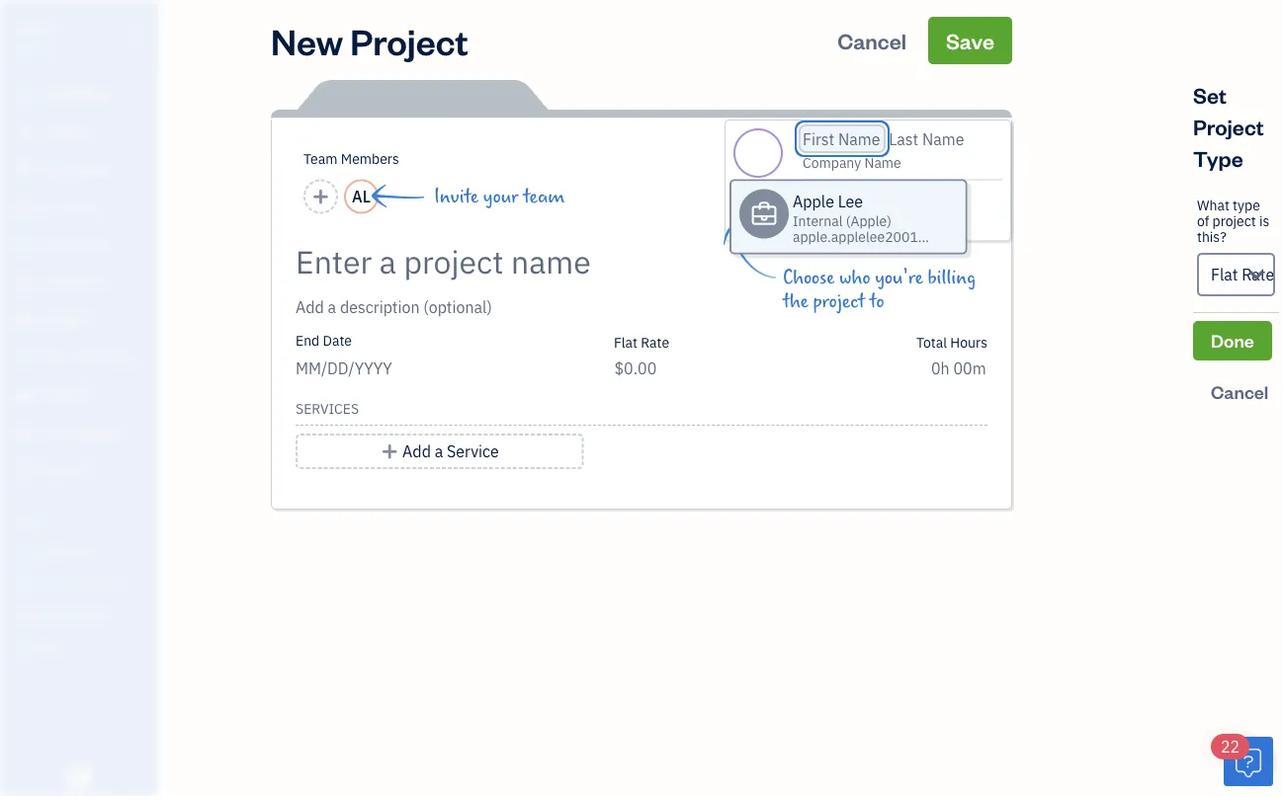 Task type: vqa. For each thing, say whether or not it's contained in the screenshot.
'What type of project is this?' element
yes



Task type: locate. For each thing, give the bounding box(es) containing it.
items and services image
[[15, 575, 152, 591]]

hours
[[950, 333, 988, 351]]

internal
[[793, 212, 843, 230]]

0 horizontal spatial project
[[350, 17, 468, 64]]

what type of project is this? element
[[1193, 182, 1279, 313]]

phone image
[[803, 215, 823, 230]]

0 vertical spatial apple
[[16, 17, 58, 38]]

project
[[1213, 212, 1256, 230], [813, 291, 865, 313]]

choose
[[783, 267, 835, 289]]

Phone Number text field
[[832, 215, 926, 233]]

0 vertical spatial project
[[350, 17, 468, 64]]

Amount (USD) text field
[[614, 358, 657, 379]]

1 horizontal spatial project
[[1213, 212, 1256, 230]]

money image
[[13, 387, 37, 406]]

billing
[[928, 267, 976, 289]]

project for set
[[1193, 112, 1264, 140]]

0 horizontal spatial project
[[813, 291, 865, 313]]

save
[[946, 26, 995, 54]]

type
[[1233, 196, 1260, 215]]

22 button
[[1211, 735, 1273, 787]]

resource center badge image
[[1224, 738, 1273, 787]]

1 horizontal spatial cancel button
[[1193, 373, 1283, 412]]

End date in  format text field
[[296, 358, 526, 379]]

team
[[523, 186, 565, 208]]

invoice image
[[13, 199, 37, 218]]

apple inside apple lee internal (apple) apple.applelee2001@gmail.com
[[793, 191, 834, 212]]

1 vertical spatial cancel
[[1211, 381, 1269, 404]]

invite your team
[[434, 186, 565, 208]]

freshbooks image
[[63, 765, 95, 789]]

apple owner
[[16, 17, 58, 55]]

apple up phone icon
[[793, 191, 834, 212]]

chart image
[[13, 424, 37, 444]]

cancel left save
[[838, 26, 907, 54]]

1 vertical spatial project
[[813, 291, 865, 313]]

1 vertical spatial project
[[1193, 112, 1264, 140]]

choose who you're billing the project to
[[783, 267, 976, 313]]

is
[[1260, 212, 1270, 230]]

Hourly Budget text field
[[931, 358, 988, 379]]

bank connections image
[[15, 607, 152, 623]]

cancel
[[838, 26, 907, 54], [1211, 381, 1269, 404]]

1 vertical spatial apple
[[793, 191, 834, 212]]

project image
[[13, 311, 37, 331]]

cancel button down done button
[[1193, 373, 1283, 412]]

service
[[447, 441, 499, 462]]

total
[[916, 333, 947, 351]]

1 horizontal spatial apple
[[793, 191, 834, 212]]

0 vertical spatial project
[[1213, 212, 1256, 230]]

plus image
[[381, 440, 399, 464]]

your
[[483, 186, 519, 208]]

cancel down done button
[[1211, 381, 1269, 404]]

apple inside main "element"
[[16, 17, 58, 38]]

apple up owner
[[16, 17, 58, 38]]

lee
[[838, 191, 863, 212]]

payment image
[[13, 236, 37, 256]]

date
[[323, 332, 352, 350]]

1 horizontal spatial project
[[1193, 112, 1264, 140]]

estimate image
[[13, 161, 37, 181]]

0 horizontal spatial apple
[[16, 17, 58, 38]]

cancel button
[[820, 17, 925, 64], [1193, 373, 1283, 412]]

add
[[402, 441, 431, 462]]

0 vertical spatial cancel button
[[820, 17, 925, 64]]

end date
[[296, 332, 352, 350]]

apple.applelee2001@gmail.com
[[793, 227, 995, 246]]

invite
[[434, 186, 479, 208]]

team members image
[[15, 544, 152, 560]]

cancel button left save 'button'
[[820, 17, 925, 64]]

0 vertical spatial cancel
[[838, 26, 907, 54]]

Company Name text field
[[803, 153, 903, 172]]

type
[[1193, 144, 1243, 172]]

done
[[1211, 329, 1254, 352]]

this?
[[1197, 228, 1227, 246]]

project
[[350, 17, 468, 64], [1193, 112, 1264, 140]]

apple
[[16, 17, 58, 38], [793, 191, 834, 212]]

settings image
[[15, 639, 152, 654]]

to
[[870, 291, 885, 313]]



Task type: describe. For each thing, give the bounding box(es) containing it.
apple for lee
[[793, 191, 834, 212]]

project inside choose who you're billing the project to
[[813, 291, 865, 313]]

Project Type field
[[1197, 253, 1275, 297]]

a
[[435, 441, 443, 462]]

22
[[1221, 737, 1240, 758]]

flat rate
[[614, 333, 669, 351]]

dashboard image
[[13, 86, 37, 106]]

client image
[[13, 124, 37, 143]]

First Name text field
[[803, 129, 882, 149]]

the
[[783, 291, 809, 313]]

what type of project is this?
[[1197, 196, 1270, 246]]

who
[[839, 267, 871, 289]]

flat
[[614, 333, 638, 351]]

Project Description text field
[[296, 296, 839, 319]]

add team member image
[[312, 185, 330, 209]]

0 horizontal spatial cancel
[[838, 26, 907, 54]]

set project type
[[1193, 81, 1264, 172]]

expense image
[[13, 274, 37, 294]]

briefcase image
[[751, 206, 778, 222]]

you're
[[875, 267, 923, 289]]

new
[[271, 17, 343, 64]]

save button
[[928, 17, 1012, 64]]

set
[[1193, 81, 1227, 109]]

main element
[[0, 0, 208, 797]]

members
[[341, 150, 399, 168]]

apple for owner
[[16, 17, 58, 38]]

done button
[[1193, 321, 1272, 361]]

what
[[1197, 196, 1230, 215]]

apple lee internal (apple) apple.applelee2001@gmail.com
[[793, 191, 995, 246]]

al
[[352, 186, 371, 207]]

add a service button
[[296, 434, 584, 470]]

envelope image
[[803, 188, 823, 204]]

services
[[296, 400, 359, 418]]

0 horizontal spatial cancel button
[[820, 17, 925, 64]]

end
[[296, 332, 320, 350]]

report image
[[13, 462, 37, 481]]

(apple)
[[846, 212, 892, 230]]

rate
[[641, 333, 669, 351]]

Email Address text field
[[832, 188, 922, 207]]

Project Name text field
[[296, 242, 839, 282]]

1 vertical spatial cancel button
[[1193, 373, 1283, 412]]

team
[[304, 150, 338, 168]]

project for new
[[350, 17, 468, 64]]

new project
[[271, 17, 468, 64]]

project inside what type of project is this?
[[1213, 212, 1256, 230]]

owner
[[16, 40, 52, 55]]

total hours
[[916, 333, 988, 351]]

timer image
[[13, 349, 37, 369]]

of
[[1197, 212, 1209, 230]]

apps image
[[15, 512, 152, 528]]

Last Name text field
[[889, 129, 965, 149]]

team members
[[304, 150, 399, 168]]

1 horizontal spatial cancel
[[1211, 381, 1269, 404]]

add a service
[[402, 441, 499, 462]]



